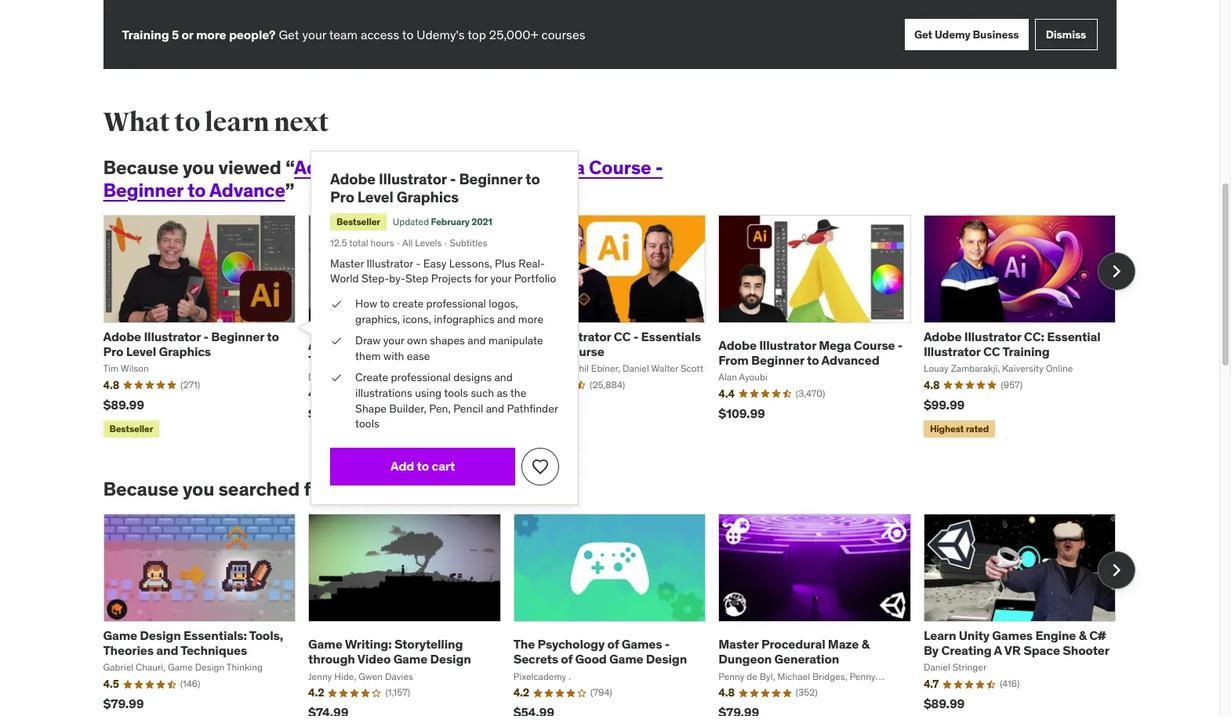 Task type: vqa. For each thing, say whether or not it's contained in the screenshot.
the topmost iBT
no



Task type: describe. For each thing, give the bounding box(es) containing it.
bestseller inside the carousel element
[[109, 422, 153, 434]]

cc inside adobe illustrator cc: essential illustrator cc training
[[983, 343, 1000, 359]]

0 horizontal spatial tools
[[355, 417, 379, 431]]

add to cart
[[391, 458, 455, 474]]

games inside learn unity games engine & c# by creating a vr space shooter
[[992, 627, 1033, 643]]

cc:
[[1024, 328, 1045, 344]]

xsmall image for create
[[330, 370, 343, 386]]

team
[[329, 27, 358, 42]]

adobe illustrator cc: essential illustrator cc training
[[924, 328, 1101, 359]]

such
[[471, 386, 494, 400]]

techniques
[[181, 642, 247, 658]]

adobe illustrator complete mega course - beginner to advance link
[[103, 155, 663, 202]]

and inside draw your own shapes and manipulate them with ease
[[468, 333, 486, 348]]

learn
[[205, 106, 269, 139]]

because you searched for " filming action "
[[103, 477, 473, 501]]

own
[[407, 333, 427, 348]]

1 horizontal spatial get
[[914, 27, 932, 41]]

mega inside adobe illustrator complete mega course - beginner to advance
[[536, 155, 585, 180]]

- inside 'adobe illustrator - beginner to pro level graphics tim wilson'
[[203, 328, 209, 344]]

& inside master procedural maze & dungeon generation
[[862, 636, 870, 652]]

0 vertical spatial bestseller
[[337, 215, 380, 227]]

1 vertical spatial for
[[304, 477, 329, 501]]

learn
[[924, 627, 956, 643]]

0 vertical spatial your
[[302, 27, 326, 42]]

updated
[[393, 215, 429, 227]]

$89.99
[[103, 397, 144, 412]]

master procedural maze & dungeon generation link
[[719, 636, 870, 667]]

0 horizontal spatial get
[[279, 27, 299, 42]]

adobe illustrator complete mega course - beginner to advance
[[103, 155, 663, 202]]

engine
[[1036, 627, 1076, 643]]

shape
[[355, 401, 387, 415]]

secrets
[[513, 651, 558, 667]]

to inside how to create professional logos, graphics, icons, infographics and more
[[380, 296, 390, 311]]

step-
[[362, 272, 389, 286]]

theories
[[103, 642, 154, 658]]

get udemy business
[[914, 27, 1019, 41]]

viewed
[[218, 155, 281, 180]]

training inside adobe illustrator cc - essentials training course
[[513, 343, 561, 359]]

adobe for adobe illustrator cc: essential illustrator cc training
[[924, 328, 962, 344]]

action
[[409, 477, 464, 501]]

easy
[[423, 256, 447, 270]]

real-
[[519, 256, 545, 270]]

business
[[973, 27, 1019, 41]]

and up as
[[494, 370, 513, 385]]

infographics
[[434, 312, 495, 326]]

and down as
[[486, 401, 504, 415]]

271 reviews element
[[180, 379, 200, 392]]

pro for adobe illustrator - beginner to pro level graphics
[[330, 188, 354, 206]]

vr
[[1004, 642, 1021, 658]]

create professional designs and illustrations using tools such as the shape builder, pen, pencil and pathfinder tools
[[355, 370, 558, 431]]

creating
[[941, 642, 992, 658]]

them
[[355, 349, 381, 363]]

udemy's
[[417, 27, 465, 42]]

illustrations
[[355, 386, 412, 400]]

master for master illustrator - easy lessons, plus real- world step-by-step projects for your portfolio
[[330, 256, 364, 270]]

level for adobe illustrator - beginner to pro level graphics tim wilson
[[126, 343, 156, 359]]

adobe illustrator mega course - from beginner to advanced link
[[719, 337, 903, 368]]

lessons,
[[449, 256, 492, 270]]

your inside master illustrator - easy lessons, plus real- world step-by-step projects for your portfolio
[[490, 272, 512, 286]]

design inside game design essentials: tools, theories and techniques
[[140, 627, 181, 643]]

professional inside how to create professional logos, graphics, icons, infographics and more
[[426, 296, 486, 311]]

adobe illustrator cc - essentials training course
[[513, 328, 701, 359]]

adobe illustrator - beginner to pro level graphics tim wilson
[[103, 328, 279, 374]]

25,000+
[[489, 27, 538, 42]]

design inside the psychology of games - secrets of good game design
[[646, 651, 687, 667]]

you for searched
[[183, 477, 214, 501]]

learn unity games engine & c# by creating a vr space shooter
[[924, 627, 1110, 658]]

more inside how to create professional logos, graphics, icons, infographics and more
[[518, 312, 544, 326]]

games inside the psychology of games - secrets of good game design
[[622, 636, 662, 652]]

adobe illustrator cc - essentials training course link
[[513, 328, 701, 359]]

0 horizontal spatial training
[[122, 27, 169, 42]]

master illustrator - easy lessons, plus real- world step-by-step projects for your portfolio
[[330, 256, 556, 286]]

12.5 total hours
[[330, 237, 394, 249]]

illustrator for adobe illustrator mega course - from beginner to advanced
[[759, 337, 816, 353]]

illustrator for adobe illustrator cc: essential illustrator cc training
[[964, 328, 1021, 344]]

to inside 'adobe illustrator - beginner to pro level graphics tim wilson'
[[267, 328, 279, 344]]

by-
[[389, 272, 405, 286]]

the psychology of games - secrets of good game design link
[[513, 636, 687, 667]]

adobe illustrator cc: essential illustrator cc training link
[[924, 328, 1101, 359]]

cc inside adobe illustrator cc - essentials training course
[[614, 328, 631, 344]]

pencil
[[453, 401, 483, 415]]

master for master procedural maze & dungeon generation
[[719, 636, 759, 652]]

a
[[994, 642, 1002, 658]]

graphics for adobe illustrator - beginner to pro level graphics tim wilson
[[159, 343, 211, 359]]

next image
[[1104, 259, 1129, 284]]

- inside the psychology of games - secrets of good game design
[[665, 636, 670, 652]]

you for viewed
[[183, 155, 214, 180]]

step
[[405, 272, 428, 286]]

access
[[361, 27, 399, 42]]

total
[[349, 237, 368, 249]]

xsmall image for how
[[330, 296, 343, 312]]

illustrator for adobe illustrator cc - essentials training course
[[554, 328, 611, 344]]

0 horizontal spatial of
[[561, 651, 573, 667]]

(271)
[[180, 379, 200, 390]]

course inside adobe illustrator cc - essentials training course
[[563, 343, 604, 359]]

video
[[357, 651, 391, 667]]

adobe illustrator - beginner to pro level graphics
[[330, 169, 540, 206]]

space
[[1024, 642, 1060, 658]]

4.8
[[103, 378, 119, 392]]

cart
[[432, 458, 455, 474]]

wilson
[[121, 362, 149, 374]]

logos,
[[489, 296, 518, 311]]

pen,
[[429, 401, 451, 415]]

because you viewed "
[[103, 155, 294, 180]]

essential
[[1047, 328, 1101, 344]]

course inside adobe illustrator mega course - from beginner to advanced
[[854, 337, 895, 353]]

manipulate
[[489, 333, 543, 348]]

essentials
[[641, 328, 701, 344]]

what to learn next
[[103, 106, 329, 139]]

illustrator for master illustrator - easy lessons, plus real- world step-by-step projects for your portfolio
[[367, 256, 413, 270]]

from
[[719, 352, 749, 368]]

1 horizontal spatial tools
[[444, 386, 468, 400]]

create
[[355, 370, 388, 385]]

the psychology of games - secrets of good game design
[[513, 636, 687, 667]]

graphics,
[[355, 312, 400, 326]]

by
[[924, 642, 939, 658]]

shapes
[[430, 333, 465, 348]]

next
[[274, 106, 329, 139]]

add
[[391, 458, 414, 474]]

ease
[[407, 349, 430, 363]]

with
[[383, 349, 404, 363]]



Task type: locate. For each thing, give the bounding box(es) containing it.
graphics inside 'adobe illustrator - beginner to pro level graphics tim wilson'
[[159, 343, 211, 359]]

adobe illustrator - beginner to pro level graphics link for $89.99
[[103, 328, 279, 359]]

1 vertical spatial professional
[[391, 370, 451, 385]]

c#
[[1089, 627, 1106, 643]]

adobe illustrator - beginner to pro level graphics link up (271)
[[103, 328, 279, 359]]

1 horizontal spatial cc
[[983, 343, 1000, 359]]

essentials:
[[184, 627, 247, 643]]

adobe illustrator - beginner to pro level graphics link up updated february 2021 on the left top
[[330, 169, 540, 206]]

1 vertical spatial master
[[719, 636, 759, 652]]

1 vertical spatial pro
[[103, 343, 123, 359]]

get left udemy
[[914, 27, 932, 41]]

professional inside create professional designs and illustrations using tools such as the shape builder, pen, pencil and pathfinder tools
[[391, 370, 451, 385]]

draw
[[355, 333, 381, 348]]

0 vertical spatial "
[[285, 178, 294, 202]]

procedural
[[761, 636, 825, 652]]

2 xsmall image from the top
[[330, 370, 343, 386]]

0 vertical spatial master
[[330, 256, 364, 270]]

game inside game design essentials: tools, theories and techniques
[[103, 627, 137, 643]]

2 carousel element from the top
[[103, 514, 1135, 716]]

5
[[172, 27, 179, 42]]

illustrator inside master illustrator - easy lessons, plus real- world step-by-step projects for your portfolio
[[367, 256, 413, 270]]

and down the logos,
[[497, 312, 516, 326]]

1 horizontal spatial design
[[430, 651, 471, 667]]

2 because from the top
[[103, 477, 179, 501]]

& left c# on the right of page
[[1079, 627, 1087, 643]]

0 vertical spatial graphics
[[397, 188, 459, 206]]

how
[[355, 296, 377, 311]]

more right or
[[196, 27, 226, 42]]

1 vertical spatial "
[[464, 477, 473, 501]]

professional up infographics
[[426, 296, 486, 311]]

0 horizontal spatial &
[[862, 636, 870, 652]]

dismiss button
[[1035, 19, 1098, 50]]

levels
[[415, 237, 442, 249]]

1 horizontal spatial "
[[333, 477, 342, 501]]

illustrator inside adobe illustrator - beginner to pro level graphics
[[379, 169, 447, 188]]

tim
[[103, 362, 119, 374]]

or
[[182, 27, 193, 42]]

1 vertical spatial level
[[126, 343, 156, 359]]

projects
[[431, 272, 472, 286]]

adobe inside adobe illustrator cc - essentials training course
[[513, 328, 552, 344]]

0 horizontal spatial for
[[304, 477, 329, 501]]

the
[[510, 386, 527, 400]]

1 because from the top
[[103, 155, 179, 180]]

of right good
[[607, 636, 619, 652]]

0 horizontal spatial master
[[330, 256, 364, 270]]

adobe illustrator mega course - from beginner to advanced
[[719, 337, 903, 368]]

1 horizontal spatial &
[[1079, 627, 1087, 643]]

adobe illustrator - beginner to pro level graphics link
[[330, 169, 540, 206], [103, 328, 279, 359]]

icons,
[[403, 312, 431, 326]]

adobe inside adobe illustrator mega course - from beginner to advanced
[[719, 337, 757, 353]]

your down plus
[[490, 272, 512, 286]]

0 vertical spatial "
[[285, 155, 294, 180]]

and right "theories"
[[156, 642, 178, 658]]

filming action link
[[342, 477, 464, 501]]

portfolio
[[514, 272, 556, 286]]

course inside adobe illustrator complete mega course - beginner to advance
[[589, 155, 651, 180]]

to inside button
[[417, 458, 429, 474]]

bestseller down $89.99
[[109, 422, 153, 434]]

0 horizontal spatial "
[[285, 155, 294, 180]]

1 vertical spatial tools
[[355, 417, 379, 431]]

world
[[330, 272, 359, 286]]

2 horizontal spatial design
[[646, 651, 687, 667]]

adobe for adobe illustrator cc - essentials training course
[[513, 328, 552, 344]]

complete
[[446, 155, 532, 180]]

top
[[468, 27, 486, 42]]

1 horizontal spatial pro
[[330, 188, 354, 206]]

0 horizontal spatial more
[[196, 27, 226, 42]]

beginner inside adobe illustrator complete mega course - beginner to advance
[[103, 178, 183, 202]]

bestseller up total
[[337, 215, 380, 227]]

level up wilson
[[126, 343, 156, 359]]

master inside master procedural maze & dungeon generation
[[719, 636, 759, 652]]

storytelling
[[394, 636, 463, 652]]

design right good
[[646, 651, 687, 667]]

to inside adobe illustrator mega course - from beginner to advanced
[[807, 352, 819, 368]]

0 horizontal spatial your
[[302, 27, 326, 42]]

for inside master illustrator - easy lessons, plus real- world step-by-step projects for your portfolio
[[474, 272, 488, 286]]

"
[[285, 178, 294, 202], [464, 477, 473, 501]]

illustrator for adobe illustrator complete mega course - beginner to advance
[[356, 155, 442, 180]]

for left filming
[[304, 477, 329, 501]]

adobe inside adobe illustrator cc: essential illustrator cc training
[[924, 328, 962, 344]]

to inside adobe illustrator - beginner to pro level graphics
[[526, 169, 540, 188]]

your up with
[[383, 333, 404, 348]]

2 horizontal spatial training
[[1003, 343, 1050, 359]]

1 vertical spatial adobe illustrator - beginner to pro level graphics link
[[103, 328, 279, 359]]

adobe for adobe illustrator - beginner to pro level graphics tim wilson
[[103, 328, 141, 344]]

pro inside 'adobe illustrator - beginner to pro level graphics tim wilson'
[[103, 343, 123, 359]]

all levels
[[402, 237, 442, 249]]

illustrator inside 'adobe illustrator - beginner to pro level graphics tim wilson'
[[144, 328, 201, 344]]

design
[[140, 627, 181, 643], [430, 651, 471, 667], [646, 651, 687, 667]]

you down what to learn next
[[183, 155, 214, 180]]

master inside master illustrator - easy lessons, plus real- world step-by-step projects for your portfolio
[[330, 256, 364, 270]]

0 horizontal spatial graphics
[[159, 343, 211, 359]]

1 horizontal spatial more
[[518, 312, 544, 326]]

beginner inside adobe illustrator - beginner to pro level graphics
[[459, 169, 522, 188]]

what
[[103, 106, 170, 139]]

- inside adobe illustrator complete mega course - beginner to advance
[[655, 155, 663, 180]]

xsmall image
[[330, 296, 343, 312], [330, 370, 343, 386]]

next image
[[1104, 558, 1129, 583]]

- inside master illustrator - easy lessons, plus real- world step-by-step projects for your portfolio
[[416, 256, 421, 270]]

for down lessons,
[[474, 272, 488, 286]]

adobe inside 'adobe illustrator - beginner to pro level graphics tim wilson'
[[103, 328, 141, 344]]

mega inside adobe illustrator mega course - from beginner to advanced
[[819, 337, 851, 353]]

1 vertical spatial your
[[490, 272, 512, 286]]

& inside learn unity games engine & c# by creating a vr space shooter
[[1079, 627, 1087, 643]]

1 horizontal spatial your
[[383, 333, 404, 348]]

more up manipulate
[[518, 312, 544, 326]]

& right maze on the right bottom
[[862, 636, 870, 652]]

1 horizontal spatial adobe illustrator - beginner to pro level graphics link
[[330, 169, 540, 206]]

1 horizontal spatial bestseller
[[337, 215, 380, 227]]

design inside game writing: storytelling through video game design
[[430, 651, 471, 667]]

searched
[[218, 477, 300, 501]]

psychology
[[538, 636, 605, 652]]

professional
[[426, 296, 486, 311], [391, 370, 451, 385]]

professional up the using at the left
[[391, 370, 451, 385]]

generation
[[774, 651, 839, 667]]

get right people?
[[279, 27, 299, 42]]

design left the
[[430, 651, 471, 667]]

carousel element for adobe illustrator complete mega course - beginner to advance
[[103, 215, 1135, 441]]

graphics up updated february 2021 on the left top
[[397, 188, 459, 206]]

illustrator inside adobe illustrator cc - essentials training course
[[554, 328, 611, 344]]

design left 'essentials:'
[[140, 627, 181, 643]]

illustrator for adobe illustrator - beginner to pro level graphics tim wilson
[[144, 328, 201, 344]]

1 vertical spatial graphics
[[159, 343, 211, 359]]

- inside adobe illustrator cc - essentials training course
[[633, 328, 639, 344]]

beginner inside 'adobe illustrator - beginner to pro level graphics tim wilson'
[[211, 328, 264, 344]]

- inside adobe illustrator mega course - from beginner to advanced
[[898, 337, 903, 353]]

xsmall image down world
[[330, 296, 343, 312]]

" right searched
[[333, 477, 342, 501]]

1 horizontal spatial games
[[992, 627, 1033, 643]]

0 horizontal spatial bestseller
[[109, 422, 153, 434]]

pro up tim
[[103, 343, 123, 359]]

"
[[285, 155, 294, 180], [333, 477, 342, 501]]

graphics for adobe illustrator - beginner to pro level graphics
[[397, 188, 459, 206]]

0 vertical spatial adobe illustrator - beginner to pro level graphics link
[[330, 169, 540, 206]]

level
[[357, 188, 393, 206], [126, 343, 156, 359]]

0 vertical spatial you
[[183, 155, 214, 180]]

wishlist image
[[531, 457, 550, 476]]

your inside draw your own shapes and manipulate them with ease
[[383, 333, 404, 348]]

2 horizontal spatial your
[[490, 272, 512, 286]]

level inside adobe illustrator - beginner to pro level graphics
[[357, 188, 393, 206]]

carousel element
[[103, 215, 1135, 441], [103, 514, 1135, 716]]

1 horizontal spatial mega
[[819, 337, 851, 353]]

- inside adobe illustrator - beginner to pro level graphics
[[450, 169, 456, 188]]

0 horizontal spatial pro
[[103, 343, 123, 359]]

adobe illustrator - beginner to pro level graphics link for master illustrator - easy lessons, plus real- world step-by-step projects for your portfolio
[[330, 169, 540, 206]]

and down infographics
[[468, 333, 486, 348]]

illustrator
[[356, 155, 442, 180], [379, 169, 447, 188], [367, 256, 413, 270], [144, 328, 201, 344], [554, 328, 611, 344], [964, 328, 1021, 344], [759, 337, 816, 353], [924, 343, 981, 359]]

xsmall image
[[330, 333, 343, 349]]

adobe inside adobe illustrator complete mega course - beginner to advance
[[294, 155, 352, 180]]

shooter
[[1063, 642, 1110, 658]]

0 horizontal spatial design
[[140, 627, 181, 643]]

illustrator for adobe illustrator - beginner to pro level graphics
[[379, 169, 447, 188]]

1 vertical spatial "
[[333, 477, 342, 501]]

filming
[[342, 477, 405, 501]]

training inside adobe illustrator cc: essential illustrator cc training
[[1003, 343, 1050, 359]]

xsmall image left 'create'
[[330, 370, 343, 386]]

people?
[[229, 27, 276, 42]]

cc left essentials
[[614, 328, 631, 344]]

game design essentials: tools, theories and techniques
[[103, 627, 283, 658]]

1 vertical spatial carousel element
[[103, 514, 1135, 716]]

adobe for adobe illustrator complete mega course - beginner to advance
[[294, 155, 352, 180]]

dismiss
[[1046, 27, 1086, 41]]

0 horizontal spatial games
[[622, 636, 662, 652]]

courses
[[541, 27, 585, 42]]

level up updated
[[357, 188, 393, 206]]

subtitles
[[450, 237, 487, 249]]

as
[[497, 386, 508, 400]]

0 vertical spatial tools
[[444, 386, 468, 400]]

0 horizontal spatial adobe illustrator - beginner to pro level graphics link
[[103, 328, 279, 359]]

to
[[402, 27, 414, 42], [174, 106, 200, 139], [526, 169, 540, 188], [187, 178, 206, 202], [380, 296, 390, 311], [267, 328, 279, 344], [807, 352, 819, 368], [417, 458, 429, 474]]

carousel element containing adobe illustrator - beginner to pro level graphics
[[103, 215, 1135, 441]]

and inside game design essentials: tools, theories and techniques
[[156, 642, 178, 658]]

tools down shape
[[355, 417, 379, 431]]

1 vertical spatial bestseller
[[109, 422, 153, 434]]

draw your own shapes and manipulate them with ease
[[355, 333, 543, 363]]

your left team
[[302, 27, 326, 42]]

all
[[402, 237, 413, 249]]

game inside the psychology of games - secrets of good game design
[[609, 651, 643, 667]]

cc left the cc:
[[983, 343, 1000, 359]]

0 horizontal spatial "
[[285, 178, 294, 202]]

because for because you viewed "
[[103, 155, 179, 180]]

1 horizontal spatial of
[[607, 636, 619, 652]]

2 vertical spatial your
[[383, 333, 404, 348]]

0 vertical spatial xsmall image
[[330, 296, 343, 312]]

1 vertical spatial because
[[103, 477, 179, 501]]

0 horizontal spatial mega
[[536, 155, 585, 180]]

you left searched
[[183, 477, 214, 501]]

1 vertical spatial mega
[[819, 337, 851, 353]]

beginner inside adobe illustrator mega course - from beginner to advanced
[[751, 352, 804, 368]]

0 horizontal spatial level
[[126, 343, 156, 359]]

of left good
[[561, 651, 573, 667]]

good
[[575, 651, 607, 667]]

through
[[308, 651, 355, 667]]

1 you from the top
[[183, 155, 214, 180]]

1 vertical spatial more
[[518, 312, 544, 326]]

master left procedural
[[719, 636, 759, 652]]

1 horizontal spatial master
[[719, 636, 759, 652]]

0 vertical spatial pro
[[330, 188, 354, 206]]

plus
[[495, 256, 516, 270]]

" right viewed at the left top of page
[[285, 155, 294, 180]]

0 vertical spatial carousel element
[[103, 215, 1135, 441]]

1 vertical spatial xsmall image
[[330, 370, 343, 386]]

0 vertical spatial because
[[103, 155, 179, 180]]

master up world
[[330, 256, 364, 270]]

game
[[103, 627, 137, 643], [308, 636, 342, 652], [393, 651, 428, 667], [609, 651, 643, 667]]

adobe for adobe illustrator - beginner to pro level graphics
[[330, 169, 376, 188]]

tools,
[[249, 627, 283, 643]]

12.5
[[330, 237, 347, 249]]

1 horizontal spatial "
[[464, 477, 473, 501]]

1 horizontal spatial training
[[513, 343, 561, 359]]

illustrator inside adobe illustrator mega course - from beginner to advanced
[[759, 337, 816, 353]]

0 vertical spatial more
[[196, 27, 226, 42]]

1 xsmall image from the top
[[330, 296, 343, 312]]

get udemy business link
[[905, 19, 1029, 50]]

the
[[513, 636, 535, 652]]

0 vertical spatial for
[[474, 272, 488, 286]]

adobe inside adobe illustrator - beginner to pro level graphics
[[330, 169, 376, 188]]

adobe for adobe illustrator mega course - from beginner to advanced
[[719, 337, 757, 353]]

illustrator inside adobe illustrator complete mega course - beginner to advance
[[356, 155, 442, 180]]

game writing: storytelling through video game design link
[[308, 636, 471, 667]]

graphics up (271)
[[159, 343, 211, 359]]

1 horizontal spatial graphics
[[397, 188, 459, 206]]

0 vertical spatial level
[[357, 188, 393, 206]]

february
[[431, 215, 470, 227]]

tools
[[444, 386, 468, 400], [355, 417, 379, 431]]

1 vertical spatial you
[[183, 477, 214, 501]]

tools up pencil
[[444, 386, 468, 400]]

carousel element for filming action
[[103, 514, 1135, 716]]

dungeon
[[719, 651, 772, 667]]

for
[[474, 272, 488, 286], [304, 477, 329, 501]]

maze
[[828, 636, 859, 652]]

builder,
[[389, 401, 427, 415]]

pathfinder
[[507, 401, 558, 415]]

adobe
[[294, 155, 352, 180], [330, 169, 376, 188], [103, 328, 141, 344], [513, 328, 552, 344], [924, 328, 962, 344], [719, 337, 757, 353]]

0 vertical spatial professional
[[426, 296, 486, 311]]

1 horizontal spatial level
[[357, 188, 393, 206]]

level for adobe illustrator - beginner to pro level graphics
[[357, 188, 393, 206]]

graphics inside adobe illustrator - beginner to pro level graphics
[[397, 188, 459, 206]]

carousel element containing game design essentials: tools, theories and techniques
[[103, 514, 1135, 716]]

advance
[[209, 178, 285, 202]]

1 carousel element from the top
[[103, 215, 1135, 441]]

pro inside adobe illustrator - beginner to pro level graphics
[[330, 188, 354, 206]]

0 horizontal spatial cc
[[614, 328, 631, 344]]

0 vertical spatial mega
[[536, 155, 585, 180]]

level inside 'adobe illustrator - beginner to pro level graphics tim wilson'
[[126, 343, 156, 359]]

because for because you searched for " filming action "
[[103, 477, 179, 501]]

pro up 12.5
[[330, 188, 354, 206]]

to inside adobe illustrator complete mega course - beginner to advance
[[187, 178, 206, 202]]

updated february 2021
[[393, 215, 492, 227]]

2 you from the top
[[183, 477, 214, 501]]

pro for adobe illustrator - beginner to pro level graphics tim wilson
[[103, 343, 123, 359]]

and inside how to create professional logos, graphics, icons, infographics and more
[[497, 312, 516, 326]]

game writing: storytelling through video game design
[[308, 636, 471, 667]]

1 horizontal spatial for
[[474, 272, 488, 286]]



